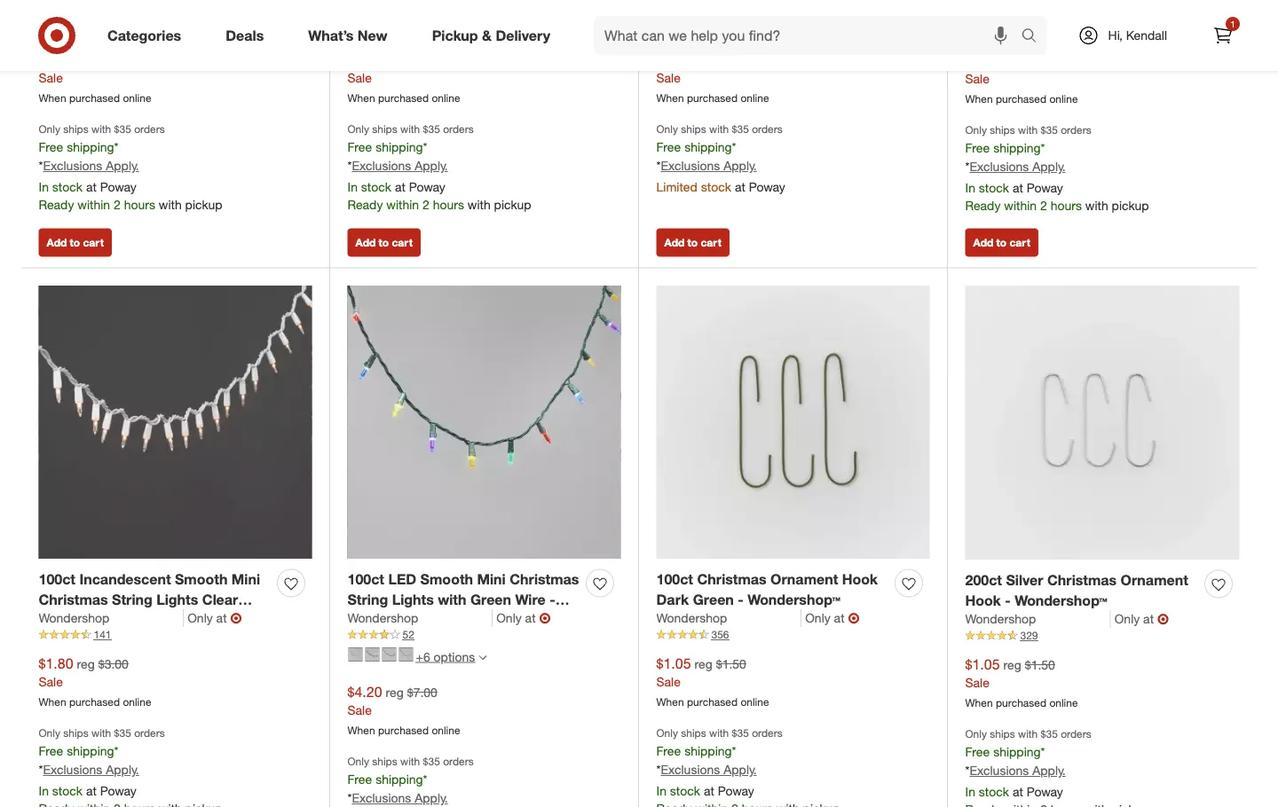 Task type: locate. For each thing, give the bounding box(es) containing it.
only at ¬ up 111 link in the top of the page
[[805, 5, 860, 23]]

2 horizontal spatial only ships with $35 orders
[[965, 728, 1092, 741]]

3 100ct from the left
[[656, 571, 693, 588]]

string
[[112, 591, 152, 608], [347, 591, 388, 608]]

1 string from the left
[[112, 591, 152, 608]]

christmas up white
[[39, 591, 108, 608]]

$1.50 down 356 in the bottom of the page
[[716, 656, 746, 672]]

apply.
[[106, 158, 139, 174], [415, 158, 448, 174], [724, 158, 757, 174], [1032, 159, 1066, 174], [106, 762, 139, 778], [724, 762, 757, 778], [1032, 763, 1066, 779], [415, 791, 448, 806]]

0 horizontal spatial hook
[[842, 571, 878, 588]]

0 horizontal spatial smooth
[[175, 571, 228, 588]]

reg down 111
[[694, 52, 713, 67]]

0 horizontal spatial ornament
[[770, 571, 838, 588]]

1 horizontal spatial $1.50
[[1025, 657, 1055, 673]]

mini
[[232, 571, 260, 588], [477, 571, 506, 588]]

online down 356 link
[[741, 696, 769, 709]]

only at ¬ down 'clear'
[[187, 610, 242, 627]]

$1.05 for dark
[[656, 655, 691, 672]]

hook down 200ct
[[965, 592, 1001, 609]]

179
[[1020, 25, 1038, 38]]

- up 52 "link"
[[550, 591, 555, 608]]

only ships with $35 orders free shipping * * exclusions apply. in stock at  poway ready within 2 hours with pickup for when
[[39, 123, 222, 213]]

purchased down 133
[[69, 92, 120, 105]]

string inside 100ct incandescent smooth mini christmas string lights clear with white wire - wondershop™
[[112, 591, 152, 608]]

wondershop up 329
[[965, 612, 1036, 627]]

0 vertical spatial wire
[[515, 591, 546, 608]]

3 cart from the left
[[701, 236, 722, 249]]

1 horizontal spatial green
[[693, 591, 734, 608]]

356
[[711, 629, 729, 642]]

to
[[70, 236, 80, 249], [379, 236, 389, 249], [688, 236, 698, 249], [996, 236, 1007, 249]]

reg down 133
[[77, 52, 95, 67]]

pickup for purchased
[[494, 197, 531, 213]]

lights for led
[[392, 591, 434, 608]]

delivery
[[496, 27, 550, 44]]

1 vertical spatial wire
[[114, 611, 144, 629]]

0 horizontal spatial pickup
[[185, 197, 222, 213]]

only at ¬ for 200ct silver christmas ornament hook - wondershop™
[[1115, 611, 1169, 628]]

online down categories
[[123, 92, 151, 105]]

dark
[[656, 591, 689, 608]]

ships inside only ships with $35 orders free shipping * * exclusions apply.
[[372, 755, 397, 769]]

wondershop down dark
[[656, 611, 727, 626]]

179 link
[[965, 24, 1240, 40]]

wondershop link up 111
[[656, 5, 802, 23]]

2 horizontal spatial pickup
[[1112, 198, 1149, 213]]

1 horizontal spatial 2
[[422, 197, 429, 213]]

wondershop up 179
[[965, 7, 1036, 23]]

$3.00 down search
[[1025, 53, 1055, 68]]

stock inside only ships with $35 orders free shipping * * exclusions apply. limited stock at  poway
[[701, 179, 731, 195]]

wondershop link up 356 in the bottom of the page
[[656, 610, 802, 628]]

red image
[[382, 648, 396, 662]]

purchased inside $1.80 reg sale when purchased online
[[69, 92, 120, 105]]

1 smooth from the left
[[175, 571, 228, 588]]

hours for online
[[433, 197, 464, 213]]

when inside $1.80 reg sale when purchased online
[[39, 92, 66, 105]]

wire right 141
[[114, 611, 144, 629]]

smooth up 'clear'
[[175, 571, 228, 588]]

100ct incandescent smooth mini christmas string lights clear with white wire - wondershop™ link
[[39, 569, 270, 629]]

$3.00 down 111
[[716, 52, 746, 67]]

$3.00 for limited
[[716, 52, 746, 67]]

string for wondershop™
[[347, 591, 388, 608]]

exclusions inside only ships with $35 orders free shipping * * exclusions apply. limited stock at  poway
[[661, 158, 720, 174]]

lights up 141 link
[[156, 591, 198, 608]]

wondershop™ up 356 link
[[748, 591, 841, 608]]

smooth right led
[[420, 571, 473, 588]]

add to cart button for 133
[[39, 229, 112, 257]]

only ships with $35 orders free shipping * * exclusions apply. limited stock at  poway
[[656, 123, 785, 195]]

1 horizontal spatial 100ct
[[347, 571, 384, 588]]

lights
[[156, 591, 198, 608], [392, 591, 434, 608]]

$1.80 reg $3.00 sale when purchased online down 111
[[656, 50, 769, 105]]

1 100ct from the left
[[39, 571, 75, 588]]

3 add from the left
[[664, 236, 685, 249]]

christmas right silver
[[1047, 572, 1117, 589]]

free shipping * * exclusions apply.
[[39, 744, 139, 778], [656, 744, 757, 778], [965, 745, 1066, 779]]

string up cool white image at the left of page
[[347, 591, 388, 608]]

ready for online
[[347, 197, 383, 213]]

2 cart from the left
[[392, 236, 413, 249]]

wondershop™ inside 100ct incandescent smooth mini christmas string lights clear with white wire - wondershop™
[[158, 611, 251, 629]]

$1.05 reg $1.50 sale when purchased online down 356 in the bottom of the page
[[656, 655, 769, 709]]

&
[[482, 27, 492, 44]]

1 horizontal spatial in stock at  poway
[[656, 784, 754, 799]]

only at ¬
[[805, 5, 860, 23], [187, 610, 242, 627], [496, 610, 551, 627], [805, 610, 860, 627], [1115, 611, 1169, 628]]

purchased
[[69, 92, 120, 105], [378, 92, 429, 105], [687, 92, 738, 105], [996, 92, 1047, 106], [69, 696, 120, 709], [687, 696, 738, 709], [996, 697, 1047, 710], [378, 724, 429, 738]]

0 horizontal spatial only ships with $35 orders
[[39, 727, 165, 740]]

free
[[39, 139, 63, 155], [347, 139, 372, 155], [656, 139, 681, 155], [965, 140, 990, 156], [39, 744, 63, 759], [656, 744, 681, 759], [965, 745, 990, 760], [347, 772, 372, 788]]

$35 inside only ships with $35 orders free shipping * * exclusions apply. limited stock at  poway
[[732, 123, 749, 136]]

purchased down search button
[[996, 92, 1047, 106]]

wire
[[515, 591, 546, 608], [114, 611, 144, 629]]

when inside sale when purchased online
[[347, 92, 375, 105]]

$1.50 for -
[[716, 656, 746, 672]]

stock
[[52, 179, 83, 195], [361, 179, 391, 195], [701, 179, 731, 195], [979, 180, 1009, 196], [52, 784, 83, 799], [670, 784, 700, 799], [979, 785, 1009, 800]]

$1.05
[[656, 655, 691, 672], [965, 656, 1000, 673]]

poway inside only ships with $35 orders free shipping * * exclusions apply. limited stock at  poway
[[749, 179, 785, 195]]

add to cart button
[[39, 229, 112, 257], [347, 229, 421, 257], [656, 229, 729, 257], [965, 229, 1038, 257]]

$1.05 reg $1.50 sale when purchased online down 329
[[965, 656, 1078, 710]]

only ships with $35 orders free shipping * * exclusions apply. in stock at  poway ready within 2 hours with pickup for online
[[347, 123, 531, 213]]

1 to from the left
[[70, 236, 80, 249]]

ready for when
[[39, 197, 74, 213]]

pickup & delivery link
[[417, 16, 573, 55]]

hook inside 100ct christmas ornament hook dark green - wondershop™
[[842, 571, 878, 588]]

mini up 'clear'
[[232, 571, 260, 588]]

$3.00 down 141
[[98, 656, 129, 672]]

1 horizontal spatial ready
[[347, 197, 383, 213]]

cart for 111
[[701, 236, 722, 249]]

$1.50 down 329
[[1025, 657, 1055, 673]]

4 add to cart from the left
[[973, 236, 1030, 249]]

only inside only ships with $35 orders free shipping * * exclusions apply.
[[347, 755, 369, 769]]

lights down led
[[392, 591, 434, 608]]

exclusions apply. link
[[43, 158, 139, 174], [352, 158, 448, 174], [661, 158, 757, 174], [970, 159, 1066, 174], [43, 762, 139, 778], [661, 762, 757, 778], [970, 763, 1066, 779], [352, 791, 448, 806]]

¬ up 52 "link"
[[539, 610, 551, 627]]

mini inside 100ct led smooth mini christmas string lights with green wire - wondershop™
[[477, 571, 506, 588]]

ready
[[39, 197, 74, 213], [347, 197, 383, 213], [965, 198, 1001, 213]]

purchased for 200ct silver christmas ornament hook - wondershop™ link
[[996, 697, 1047, 710]]

wondershop for wondershop link on top of 133
[[39, 6, 109, 22]]

$1.05 down dark
[[656, 655, 691, 672]]

¬ for 200ct silver christmas ornament hook - wondershop™
[[1157, 611, 1169, 628]]

1 add to cart from the left
[[47, 236, 104, 249]]

only
[[805, 6, 831, 22], [39, 123, 60, 136], [347, 123, 369, 136], [656, 123, 678, 136], [965, 123, 987, 137], [187, 611, 213, 626], [496, 611, 522, 626], [805, 611, 831, 626], [1115, 612, 1140, 627], [39, 727, 60, 740], [656, 727, 678, 740], [965, 728, 987, 741], [347, 755, 369, 769]]

orders inside only ships with $35 orders free shipping * * exclusions apply.
[[443, 755, 474, 769]]

purchased down 356 in the bottom of the page
[[687, 696, 738, 709]]

1 horizontal spatial hours
[[433, 197, 464, 213]]

christmas inside 200ct silver christmas ornament hook - wondershop™
[[1047, 572, 1117, 589]]

100ct for 100ct incandescent smooth mini christmas string lights clear with white wire - wondershop™
[[39, 571, 75, 588]]

in stock at  poway
[[39, 784, 137, 799], [656, 784, 754, 799], [965, 785, 1063, 800]]

$1.80 inside $1.80 reg sale when purchased online
[[39, 50, 73, 68]]

only at ¬ up 52 "link"
[[496, 610, 551, 627]]

all colors + 6 more colors element
[[479, 652, 487, 662]]

¬ up 356 link
[[848, 610, 860, 627]]

1 horizontal spatial pickup
[[494, 197, 531, 213]]

only at ¬ up 329 link
[[1115, 611, 1169, 628]]

2
[[114, 197, 121, 213], [422, 197, 429, 213], [1040, 198, 1047, 213]]

add for 179
[[973, 236, 993, 249]]

2 horizontal spatial ready
[[965, 198, 1001, 213]]

free inside only ships with $35 orders free shipping * * exclusions apply.
[[347, 772, 372, 788]]

limited
[[656, 179, 698, 195]]

$1.80 reg $3.00 sale when purchased online
[[656, 50, 769, 105], [965, 51, 1078, 106], [39, 655, 151, 709]]

100ct inside 100ct incandescent smooth mini christmas string lights clear with white wire - wondershop™
[[39, 571, 75, 588]]

$35
[[114, 123, 131, 136], [423, 123, 440, 136], [732, 123, 749, 136], [1041, 123, 1058, 137], [114, 727, 131, 740], [732, 727, 749, 740], [1041, 728, 1058, 741], [423, 755, 440, 769]]

1 vertical spatial hook
[[965, 592, 1001, 609]]

string down incandescent
[[112, 591, 152, 608]]

0 horizontal spatial hours
[[124, 197, 155, 213]]

2 horizontal spatial free shipping * * exclusions apply.
[[965, 745, 1066, 779]]

sale inside $4.20 reg $7.00 sale when purchased online
[[347, 703, 372, 719]]

$4.20
[[347, 683, 382, 701]]

0 horizontal spatial only ships with $35 orders free shipping * * exclusions apply. in stock at  poway ready within 2 hours with pickup
[[39, 123, 222, 213]]

ships
[[63, 123, 89, 136], [372, 123, 397, 136], [681, 123, 706, 136], [990, 123, 1015, 137], [63, 727, 89, 740], [681, 727, 706, 740], [990, 728, 1015, 741], [372, 755, 397, 769]]

with
[[91, 123, 111, 136], [400, 123, 420, 136], [709, 123, 729, 136], [1018, 123, 1038, 137], [159, 197, 182, 213], [468, 197, 491, 213], [1085, 198, 1108, 213], [438, 591, 466, 608], [39, 611, 67, 629], [91, 727, 111, 740], [709, 727, 729, 740], [1018, 728, 1038, 741], [400, 755, 420, 769]]

wondershop
[[39, 6, 109, 22], [656, 6, 727, 22], [965, 7, 1036, 23], [39, 611, 109, 626], [347, 611, 418, 626], [656, 611, 727, 626], [965, 612, 1036, 627]]

pickup for $3.00
[[1112, 198, 1149, 213]]

2 smooth from the left
[[420, 571, 473, 588]]

100ct left led
[[347, 571, 384, 588]]

only ships with $35 orders for clear
[[39, 727, 165, 740]]

1 lights from the left
[[156, 591, 198, 608]]

3 add to cart from the left
[[664, 236, 722, 249]]

christmas up 52 "link"
[[510, 571, 579, 588]]

0 horizontal spatial green
[[470, 591, 511, 608]]

100ct up white
[[39, 571, 75, 588]]

in
[[39, 179, 49, 195], [347, 179, 358, 195], [965, 180, 975, 196], [39, 784, 49, 799], [656, 784, 667, 799], [965, 785, 975, 800]]

orders inside only ships with $35 orders free shipping * * exclusions apply. limited stock at  poway
[[752, 123, 783, 136]]

reg down 141
[[77, 656, 95, 672]]

poway
[[100, 179, 137, 195], [409, 179, 445, 195], [749, 179, 785, 195], [1027, 180, 1063, 196], [100, 784, 137, 799], [718, 784, 754, 799], [1027, 785, 1063, 800]]

2 horizontal spatial hours
[[1051, 198, 1082, 213]]

smooth for with
[[420, 571, 473, 588]]

1 horizontal spatial wire
[[515, 591, 546, 608]]

green up 52 "link"
[[470, 591, 511, 608]]

1 add to cart button from the left
[[39, 229, 112, 257]]

purchased for wondershop link above 179
[[996, 92, 1047, 106]]

purchased inside $4.20 reg $7.00 sale when purchased online
[[378, 724, 429, 738]]

$1.80 reg $3.00 sale when purchased online down 141
[[39, 655, 151, 709]]

wondershop link
[[39, 5, 184, 23], [656, 5, 802, 23], [965, 6, 1111, 24], [39, 610, 184, 628], [347, 610, 493, 628], [656, 610, 802, 628], [965, 611, 1111, 629]]

christmas inside 100ct led smooth mini christmas string lights with green wire - wondershop™
[[510, 571, 579, 588]]

¬ down 'clear'
[[230, 610, 242, 627]]

when
[[39, 92, 66, 105], [347, 92, 375, 105], [656, 92, 684, 105], [965, 92, 993, 106], [39, 696, 66, 709], [656, 696, 684, 709], [965, 697, 993, 710], [347, 724, 375, 738]]

add for 133
[[47, 236, 67, 249]]

1 add from the left
[[47, 236, 67, 249]]

2 lights from the left
[[392, 591, 434, 608]]

ornament
[[770, 571, 838, 588], [1121, 572, 1188, 589]]

1 horizontal spatial hook
[[965, 592, 1001, 609]]

christmas up 356 in the bottom of the page
[[697, 571, 767, 588]]

string for -
[[112, 591, 152, 608]]

$35 inside only ships with $35 orders free shipping * * exclusions apply.
[[423, 755, 440, 769]]

lights inside 100ct incandescent smooth mini christmas string lights clear with white wire - wondershop™
[[156, 591, 198, 608]]

in stock at  poway for wondershop™
[[656, 784, 754, 799]]

sale when purchased online
[[347, 70, 460, 105]]

christmas
[[510, 571, 579, 588], [697, 571, 767, 588], [1047, 572, 1117, 589], [39, 591, 108, 608]]

0 horizontal spatial 2
[[114, 197, 121, 213]]

329 link
[[965, 629, 1240, 644]]

online inside $4.20 reg $7.00 sale when purchased online
[[432, 724, 460, 738]]

2 horizontal spatial only ships with $35 orders free shipping * * exclusions apply. in stock at  poway ready within 2 hours with pickup
[[965, 123, 1149, 213]]

reg left $7.00
[[386, 685, 404, 700]]

- down incandescent
[[148, 611, 154, 629]]

only at ¬ up 356 link
[[805, 610, 860, 627]]

2 horizontal spatial $3.00
[[1025, 53, 1055, 68]]

¬ for 100ct incandescent smooth mini christmas string lights clear with white wire - wondershop™
[[230, 610, 242, 627]]

string inside 100ct led smooth mini christmas string lights with green wire - wondershop™
[[347, 591, 388, 608]]

wondershop™ inside 200ct silver christmas ornament hook - wondershop™
[[1015, 592, 1108, 609]]

purchased up only ships with $35 orders free shipping * * exclusions apply. limited stock at  poway
[[687, 92, 738, 105]]

ready for sale
[[965, 198, 1001, 213]]

wondershop for wondershop link over 329
[[965, 612, 1036, 627]]

1 horizontal spatial lights
[[392, 591, 434, 608]]

cart
[[83, 236, 104, 249], [392, 236, 413, 249], [701, 236, 722, 249], [1010, 236, 1030, 249]]

hours for when
[[124, 197, 155, 213]]

cool white image
[[365, 648, 379, 662]]

online down search button
[[1050, 92, 1078, 106]]

1 horizontal spatial only ships with $35 orders
[[656, 727, 783, 740]]

free inside only ships with $35 orders free shipping * * exclusions apply. limited stock at  poway
[[656, 139, 681, 155]]

0 horizontal spatial string
[[112, 591, 152, 608]]

wondershop up 111
[[656, 6, 727, 22]]

online down pickup on the top left of page
[[432, 92, 460, 105]]

christmas inside 100ct christmas ornament hook dark green - wondershop™
[[697, 571, 767, 588]]

wondershop up 141
[[39, 611, 109, 626]]

to for 111
[[688, 236, 698, 249]]

1 horizontal spatial $1.80 reg $3.00 sale when purchased online
[[656, 50, 769, 105]]

2 to from the left
[[379, 236, 389, 249]]

2 horizontal spatial 100ct
[[656, 571, 693, 588]]

christmas inside 100ct incandescent smooth mini christmas string lights clear with white wire - wondershop™
[[39, 591, 108, 608]]

ornament up 329 link
[[1121, 572, 1188, 589]]

1 horizontal spatial within
[[386, 197, 419, 213]]

sale
[[39, 70, 63, 86], [347, 70, 372, 86], [656, 70, 681, 86], [965, 71, 990, 87], [39, 675, 63, 690], [656, 675, 681, 690], [965, 676, 990, 691], [347, 703, 372, 719]]

wondershop™ inside 100ct christmas ornament hook dark green - wondershop™
[[748, 591, 841, 608]]

categories link
[[92, 16, 203, 55]]

wondershop link up 329
[[965, 611, 1111, 629]]

329
[[1020, 629, 1038, 643]]

0 vertical spatial hook
[[842, 571, 878, 588]]

$1.05 down 200ct
[[965, 656, 1000, 673]]

hook
[[842, 571, 878, 588], [965, 592, 1001, 609]]

purchased down new
[[378, 92, 429, 105]]

mini inside 100ct incandescent smooth mini christmas string lights clear with white wire - wondershop™
[[232, 571, 260, 588]]

lights inside 100ct led smooth mini christmas string lights with green wire - wondershop™
[[392, 591, 434, 608]]

hours
[[124, 197, 155, 213], [433, 197, 464, 213], [1051, 198, 1082, 213]]

2 100ct from the left
[[347, 571, 384, 588]]

ornament up 356 link
[[770, 571, 838, 588]]

100ct inside 100ct christmas ornament hook dark green - wondershop™
[[656, 571, 693, 588]]

sale inside $1.80 reg sale when purchased online
[[39, 70, 63, 86]]

0 horizontal spatial 100ct
[[39, 571, 75, 588]]

at
[[834, 6, 845, 22], [86, 179, 97, 195], [395, 179, 406, 195], [735, 179, 745, 195], [1013, 180, 1023, 196], [216, 611, 227, 626], [525, 611, 536, 626], [834, 611, 845, 626], [1143, 612, 1154, 627], [86, 784, 97, 799], [704, 784, 714, 799], [1013, 785, 1023, 800]]

$4.20 reg $7.00 sale when purchased online
[[347, 683, 460, 738]]

2 horizontal spatial within
[[1004, 198, 1037, 213]]

2 mini from the left
[[477, 571, 506, 588]]

2 horizontal spatial $1.80 reg $3.00 sale when purchased online
[[965, 51, 1078, 106]]

$1.80
[[39, 50, 73, 68], [656, 50, 691, 68], [965, 51, 1000, 69], [39, 655, 73, 672]]

-
[[550, 591, 555, 608], [738, 591, 744, 608], [1005, 592, 1011, 609], [148, 611, 154, 629]]

wire up 52 "link"
[[515, 591, 546, 608]]

shipping
[[67, 139, 114, 155], [376, 139, 423, 155], [684, 139, 732, 155], [993, 140, 1041, 156], [67, 744, 114, 759], [684, 744, 732, 759], [993, 745, 1041, 760], [376, 772, 423, 788]]

4 to from the left
[[996, 236, 1007, 249]]

search
[[1013, 28, 1056, 46]]

4 add from the left
[[973, 236, 993, 249]]

mini for with
[[477, 571, 506, 588]]

mini for clear
[[232, 571, 260, 588]]

0 horizontal spatial $1.05 reg $1.50 sale when purchased online
[[656, 655, 769, 709]]

- up 356 link
[[738, 591, 744, 608]]

4 cart from the left
[[1010, 236, 1030, 249]]

2 green from the left
[[693, 591, 734, 608]]

$1.80 reg sale when purchased online
[[39, 50, 151, 105]]

mini up 52 "link"
[[477, 571, 506, 588]]

3 to from the left
[[688, 236, 698, 249]]

$1.80 reg $3.00 sale when purchased online for limited
[[656, 50, 769, 105]]

green
[[470, 591, 511, 608], [693, 591, 734, 608]]

only at ¬ for 100ct christmas ornament hook dark green - wondershop™
[[805, 610, 860, 627]]

1 horizontal spatial $3.00
[[716, 52, 746, 67]]

1 horizontal spatial string
[[347, 591, 388, 608]]

within
[[77, 197, 110, 213], [386, 197, 419, 213], [1004, 198, 1037, 213]]

0 horizontal spatial in stock at  poway
[[39, 784, 137, 799]]

wondershop up 133
[[39, 6, 109, 22]]

- down silver
[[1005, 592, 1011, 609]]

free shipping * * exclusions apply. for clear
[[39, 744, 139, 778]]

smooth inside 100ct incandescent smooth mini christmas string lights clear with white wire - wondershop™
[[175, 571, 228, 588]]

*
[[114, 139, 118, 155], [423, 139, 427, 155], [732, 139, 736, 155], [1041, 140, 1045, 156], [39, 158, 43, 174], [347, 158, 352, 174], [656, 158, 661, 174], [965, 159, 970, 174], [114, 744, 118, 759], [732, 744, 736, 759], [1041, 745, 1045, 760], [39, 762, 43, 778], [656, 762, 661, 778], [965, 763, 970, 779], [423, 772, 427, 788], [347, 791, 352, 806]]

¬
[[848, 5, 860, 23], [230, 610, 242, 627], [539, 610, 551, 627], [848, 610, 860, 627], [1157, 611, 1169, 628]]

100ct up dark
[[656, 571, 693, 588]]

2 string from the left
[[347, 591, 388, 608]]

0 horizontal spatial wire
[[114, 611, 144, 629]]

- inside 200ct silver christmas ornament hook - wondershop™
[[1005, 592, 1011, 609]]

pickup
[[185, 197, 222, 213], [494, 197, 531, 213], [1112, 198, 1149, 213]]

2 for online
[[422, 197, 429, 213]]

1 horizontal spatial ornament
[[1121, 572, 1188, 589]]

purchased down $7.00
[[378, 724, 429, 738]]

133
[[94, 24, 111, 37]]

wondershop up 52
[[347, 611, 418, 626]]

wondershop™
[[748, 591, 841, 608], [1015, 592, 1108, 609], [158, 611, 251, 629], [347, 611, 440, 629]]

1 horizontal spatial $1.05
[[965, 656, 1000, 673]]

0 horizontal spatial within
[[77, 197, 110, 213]]

wire inside 100ct incandescent smooth mini christmas string lights clear with white wire - wondershop™
[[114, 611, 144, 629]]

purchased inside sale when purchased online
[[378, 92, 429, 105]]

1 horizontal spatial only ships with $35 orders free shipping * * exclusions apply. in stock at  poway ready within 2 hours with pickup
[[347, 123, 531, 213]]

only ships with $35 orders for wondershop™
[[656, 727, 783, 740]]

0 horizontal spatial lights
[[156, 591, 198, 608]]

100ct led smooth mini christmas string lights with green wire - wondershop™ image
[[347, 286, 621, 559], [347, 286, 621, 559]]

0 horizontal spatial mini
[[232, 571, 260, 588]]

online inside sale when purchased online
[[432, 92, 460, 105]]

1
[[1230, 18, 1235, 29]]

green up 356 in the bottom of the page
[[693, 591, 734, 608]]

1 horizontal spatial mini
[[477, 571, 506, 588]]

reg
[[77, 52, 95, 67], [694, 52, 713, 67], [1003, 53, 1021, 68], [77, 656, 95, 672], [694, 656, 713, 672], [1003, 657, 1021, 673], [386, 685, 404, 700]]

1 horizontal spatial free shipping * * exclusions apply.
[[656, 744, 757, 778]]

1 link
[[1204, 16, 1243, 55]]

wondershop™ down silver
[[1015, 592, 1108, 609]]

1 horizontal spatial smooth
[[420, 571, 473, 588]]

add to cart
[[47, 236, 104, 249], [355, 236, 413, 249], [664, 236, 722, 249], [973, 236, 1030, 249]]

0 horizontal spatial $1.05
[[656, 655, 691, 672]]

111 link
[[656, 23, 930, 39]]

2 horizontal spatial in stock at  poway
[[965, 785, 1063, 800]]

only inside only ships with $35 orders free shipping * * exclusions apply. limited stock at  poway
[[656, 123, 678, 136]]

¬ up 329 link
[[1157, 611, 1169, 628]]

100ct christmas ornament hook dark green - wondershop™
[[656, 571, 878, 608]]

online down $7.00
[[432, 724, 460, 738]]

100ct incandescent smooth mini christmas string lights clear with white wire - wondershop™ image
[[39, 286, 312, 559], [39, 286, 312, 559]]

online
[[123, 92, 151, 105], [432, 92, 460, 105], [741, 92, 769, 105], [1050, 92, 1078, 106], [123, 696, 151, 709], [741, 696, 769, 709], [1050, 697, 1078, 710], [432, 724, 460, 738]]

- inside 100ct christmas ornament hook dark green - wondershop™
[[738, 591, 744, 608]]

0 horizontal spatial free shipping * * exclusions apply.
[[39, 744, 139, 778]]

wondershop™ up red "icon"
[[347, 611, 440, 629]]

exclusions
[[43, 158, 102, 174], [352, 158, 411, 174], [661, 158, 720, 174], [970, 159, 1029, 174], [43, 762, 102, 778], [661, 762, 720, 778], [970, 763, 1029, 779], [352, 791, 411, 806]]

0 horizontal spatial ready
[[39, 197, 74, 213]]

1 mini from the left
[[232, 571, 260, 588]]

wondershop™ down 'clear'
[[158, 611, 251, 629]]

within for online
[[386, 197, 419, 213]]

shipping inside only ships with $35 orders free shipping * * exclusions apply. limited stock at  poway
[[684, 139, 732, 155]]

1 cart from the left
[[83, 236, 104, 249]]

silver
[[1006, 572, 1043, 589]]

3 add to cart button from the left
[[656, 229, 729, 257]]

0 horizontal spatial $1.50
[[716, 656, 746, 672]]

4 add to cart button from the left
[[965, 229, 1038, 257]]

wondershop for wondershop link over 356 in the bottom of the page
[[656, 611, 727, 626]]

cart for 133
[[83, 236, 104, 249]]

2 horizontal spatial 2
[[1040, 198, 1047, 213]]

purchased down 141
[[69, 696, 120, 709]]

new
[[358, 27, 388, 44]]

1 horizontal spatial $1.05 reg $1.50 sale when purchased online
[[965, 656, 1078, 710]]

1 green from the left
[[470, 591, 511, 608]]

hook up 356 link
[[842, 571, 878, 588]]

$1.80 reg $3.00 sale when purchased online down search
[[965, 51, 1078, 106]]

smooth inside 100ct led smooth mini christmas string lights with green wire - wondershop™
[[420, 571, 473, 588]]

wondershop™ inside 100ct led smooth mini christmas string lights with green wire - wondershop™
[[347, 611, 440, 629]]

$1.50
[[716, 656, 746, 672], [1025, 657, 1055, 673]]

100ct inside 100ct led smooth mini christmas string lights with green wire - wondershop™
[[347, 571, 384, 588]]

only ships with $35 orders
[[39, 727, 165, 740], [656, 727, 783, 740], [965, 728, 1092, 741]]

purchased down 329
[[996, 697, 1047, 710]]



Task type: vqa. For each thing, say whether or not it's contained in the screenshot.
$3.00
yes



Task type: describe. For each thing, give the bounding box(es) containing it.
to for 179
[[996, 236, 1007, 249]]

200ct
[[965, 572, 1002, 589]]

$1.80 for 133
[[39, 50, 73, 68]]

- inside 100ct incandescent smooth mini christmas string lights clear with white wire - wondershop™
[[148, 611, 154, 629]]

shipping inside only ships with $35 orders free shipping * * exclusions apply.
[[376, 772, 423, 788]]

hi,
[[1108, 28, 1123, 43]]

add to cart button for 179
[[965, 229, 1038, 257]]

+6 options button
[[340, 643, 495, 671]]

wondershop link up 179
[[965, 6, 1111, 24]]

$1.05 reg $1.50 sale when purchased online for green
[[656, 655, 769, 709]]

reg inside $1.80 reg sale when purchased online
[[77, 52, 95, 67]]

hi, kendall
[[1108, 28, 1167, 43]]

wondershop for wondershop link above 179
[[965, 7, 1036, 23]]

100ct for 100ct christmas ornament hook dark green - wondershop™
[[656, 571, 693, 588]]

purchased for 100ct incandescent smooth mini christmas string lights clear with white wire - wondershop™ link
[[69, 696, 120, 709]]

wondershop link up 133
[[39, 5, 184, 23]]

52
[[403, 629, 414, 642]]

¬ for 100ct christmas ornament hook dark green - wondershop™
[[848, 610, 860, 627]]

white
[[71, 611, 110, 629]]

kendall
[[1126, 28, 1167, 43]]

$1.05 reg $1.50 sale when purchased online for -
[[965, 656, 1078, 710]]

111
[[711, 24, 729, 37]]

$1.05 for hook
[[965, 656, 1000, 673]]

purchased for wondershop link on top of 111
[[687, 92, 738, 105]]

led
[[388, 571, 416, 588]]

categories
[[107, 27, 181, 44]]

ornament inside 200ct silver christmas ornament hook - wondershop™
[[1121, 572, 1188, 589]]

$3.00 for in
[[1025, 53, 1055, 68]]

- inside 100ct led smooth mini christmas string lights with green wire - wondershop™
[[550, 591, 555, 608]]

what's new
[[308, 27, 388, 44]]

+6
[[416, 649, 430, 665]]

add to cart for 111
[[664, 236, 722, 249]]

only ships with $35 orders free shipping * * exclusions apply. in stock at  poway ready within 2 hours with pickup for sale
[[965, 123, 1149, 213]]

only at ¬ for 100ct incandescent smooth mini christmas string lights clear with white wire - wondershop™
[[187, 610, 242, 627]]

deals link
[[211, 16, 286, 55]]

pickup & delivery
[[432, 27, 550, 44]]

2 for sale
[[1040, 198, 1047, 213]]

lights for incandescent
[[156, 591, 198, 608]]

what's
[[308, 27, 354, 44]]

wondershop link up 52
[[347, 610, 493, 628]]

exclusions inside only ships with $35 orders free shipping * * exclusions apply.
[[352, 791, 411, 806]]

clear
[[202, 591, 238, 608]]

purchased for 100ct christmas ornament hook dark green - wondershop™ link
[[687, 696, 738, 709]]

100ct led smooth mini christmas string lights with green wire - wondershop™ link
[[347, 569, 579, 629]]

52 link
[[347, 628, 621, 643]]

+6 options
[[416, 649, 475, 665]]

What can we help you find? suggestions appear below search field
[[594, 16, 1026, 55]]

deals
[[226, 27, 264, 44]]

add to cart button for 111
[[656, 229, 729, 257]]

wondershop for wondershop link on top of 111
[[656, 6, 727, 22]]

$7.00
[[407, 685, 437, 700]]

reg down 356 in the bottom of the page
[[694, 656, 713, 672]]

when inside $4.20 reg $7.00 sale when purchased online
[[347, 724, 375, 738]]

add to cart for 179
[[973, 236, 1030, 249]]

reg down 329
[[1003, 657, 1021, 673]]

$1.50 for wondershop™
[[1025, 657, 1055, 673]]

¬ for 100ct led smooth mini christmas string lights with green wire - wondershop™
[[539, 610, 551, 627]]

200ct silver christmas ornament hook - wondershop™ image
[[965, 286, 1240, 560]]

wire inside 100ct led smooth mini christmas string lights with green wire - wondershop™
[[515, 591, 546, 608]]

sale inside sale when purchased online
[[347, 70, 372, 86]]

141 link
[[39, 628, 312, 643]]

200ct silver christmas ornament hook - wondershop™
[[965, 572, 1188, 609]]

cart for 179
[[1010, 236, 1030, 249]]

with inside only ships with $35 orders free shipping * * exclusions apply.
[[400, 755, 420, 769]]

multicolor image
[[348, 648, 363, 662]]

reg down search
[[1003, 53, 1021, 68]]

wondershop for wondershop link on top of 141
[[39, 611, 109, 626]]

ships inside only ships with $35 orders free shipping * * exclusions apply. limited stock at  poway
[[681, 123, 706, 136]]

hook inside 200ct silver christmas ornament hook - wondershop™
[[965, 592, 1001, 609]]

online inside $1.80 reg sale when purchased online
[[123, 92, 151, 105]]

¬ up 111 link in the top of the page
[[848, 5, 860, 23]]

100ct led smooth mini christmas string lights with green wire - wondershop™
[[347, 571, 579, 629]]

multicolor twinkling image
[[399, 648, 413, 662]]

at inside only ships with $35 orders free shipping * * exclusions apply. limited stock at  poway
[[735, 179, 745, 195]]

$1.80 for 111
[[656, 50, 691, 68]]

133 link
[[39, 23, 312, 39]]

in stock at  poway for clear
[[39, 784, 137, 799]]

wondershop for wondershop link above 52
[[347, 611, 418, 626]]

2 for when
[[114, 197, 121, 213]]

options
[[434, 649, 475, 665]]

100ct christmas ornament hook dark green - wondershop™ link
[[656, 569, 888, 610]]

with inside only ships with $35 orders free shipping * * exclusions apply. limited stock at  poway
[[709, 123, 729, 136]]

141
[[94, 629, 111, 642]]

2 add to cart button from the left
[[347, 229, 421, 257]]

wondershop link up 141
[[39, 610, 184, 628]]

hours for sale
[[1051, 198, 1082, 213]]

with inside 100ct led smooth mini christmas string lights with green wire - wondershop™
[[438, 591, 466, 608]]

free shipping * * exclusions apply. for wondershop™
[[656, 744, 757, 778]]

only ships with $35 orders free shipping * * exclusions apply.
[[347, 755, 474, 806]]

green inside 100ct christmas ornament hook dark green - wondershop™
[[693, 591, 734, 608]]

incandescent
[[79, 571, 171, 588]]

reg inside $4.20 reg $7.00 sale when purchased online
[[386, 685, 404, 700]]

search button
[[1013, 16, 1056, 59]]

200ct silver christmas ornament hook - wondershop™ link
[[965, 570, 1198, 611]]

what's new link
[[293, 16, 410, 55]]

with inside 100ct incandescent smooth mini christmas string lights clear with white wire - wondershop™
[[39, 611, 67, 629]]

online down 141 link
[[123, 696, 151, 709]]

0 horizontal spatial $1.80 reg $3.00 sale when purchased online
[[39, 655, 151, 709]]

$1.80 for 179
[[965, 51, 1000, 69]]

2 add from the left
[[355, 236, 376, 249]]

purchased for '100ct led smooth mini christmas string lights with green wire - wondershop™' link
[[378, 724, 429, 738]]

pickup
[[432, 27, 478, 44]]

add to cart for 133
[[47, 236, 104, 249]]

apply. inside only ships with $35 orders free shipping * * exclusions apply. limited stock at  poway
[[724, 158, 757, 174]]

$1.80 reg $3.00 sale when purchased online for in
[[965, 51, 1078, 106]]

pickup for sale
[[185, 197, 222, 213]]

356 link
[[656, 628, 930, 643]]

green inside 100ct led smooth mini christmas string lights with green wire - wondershop™
[[470, 591, 511, 608]]

add for 111
[[664, 236, 685, 249]]

0 horizontal spatial $3.00
[[98, 656, 129, 672]]

to for 133
[[70, 236, 80, 249]]

online down 329 link
[[1050, 697, 1078, 710]]

2 add to cart from the left
[[355, 236, 413, 249]]

online up only ships with $35 orders free shipping * * exclusions apply. limited stock at  poway
[[741, 92, 769, 105]]

only at ¬ for 100ct led smooth mini christmas string lights with green wire - wondershop™
[[496, 610, 551, 627]]

100ct christmas ornament hook dark green - wondershop™ image
[[656, 286, 930, 559]]

100ct for 100ct led smooth mini christmas string lights with green wire - wondershop™
[[347, 571, 384, 588]]

within for sale
[[1004, 198, 1037, 213]]

all colors + 6 more colors image
[[479, 654, 487, 662]]

apply. inside only ships with $35 orders free shipping * * exclusions apply.
[[415, 791, 448, 806]]

within for when
[[77, 197, 110, 213]]

100ct incandescent smooth mini christmas string lights clear with white wire - wondershop™
[[39, 571, 260, 629]]

ornament inside 100ct christmas ornament hook dark green - wondershop™
[[770, 571, 838, 588]]

smooth for clear
[[175, 571, 228, 588]]



